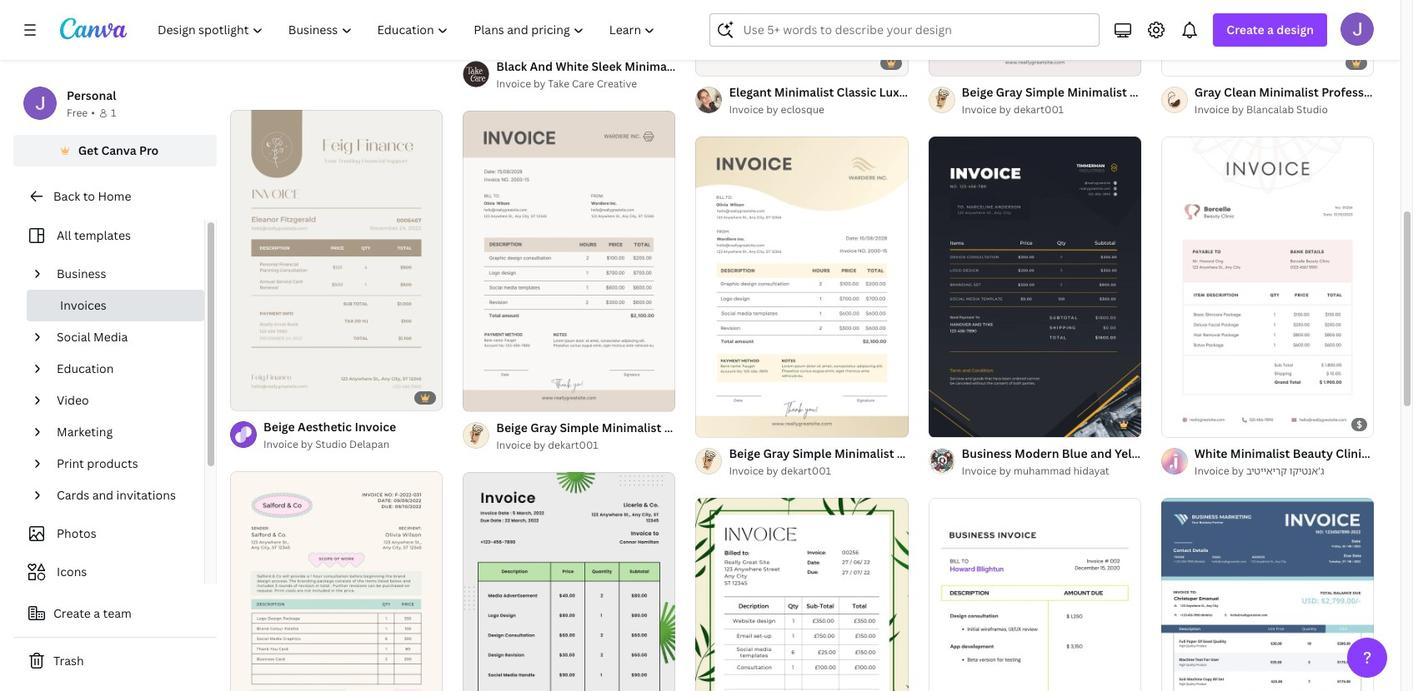 Task type: vqa. For each thing, say whether or not it's contained in the screenshot.
the quickly
no



Task type: locate. For each thing, give the bounding box(es) containing it.
2 horizontal spatial invoice by dekart001 link
[[962, 102, 1141, 118]]

studio inside beige aesthetic invoice invoice by studio delapan
[[315, 438, 347, 452]]

create for create a team
[[53, 606, 91, 622]]

beige gray simple minimalist consultation invoice link for bottommost the invoice by dekart001 link
[[729, 445, 1015, 464]]

video
[[57, 393, 89, 408]]

None search field
[[710, 13, 1100, 47]]

2 horizontal spatial dekart001
[[1014, 103, 1064, 117]]

0 horizontal spatial invoice by dekart001 link
[[496, 438, 676, 454]]

1 vertical spatial beige gray simple minimalist consultation invoice link
[[496, 419, 782, 438]]

create inside button
[[53, 606, 91, 622]]

1 vertical spatial dekart001
[[548, 439, 598, 453]]

1 horizontal spatial gray
[[763, 446, 790, 462]]

canva
[[101, 143, 136, 158]]

2 vertical spatial business
[[962, 446, 1012, 462]]

home
[[98, 188, 131, 204]]

0 vertical spatial consultation
[[1130, 84, 1203, 100]]

2 horizontal spatial consultation
[[1130, 84, 1203, 100]]

and
[[1090, 446, 1112, 462], [92, 488, 113, 504]]

1 horizontal spatial simple
[[793, 446, 832, 462]]

2 vertical spatial simple
[[793, 446, 832, 462]]

business left modern
[[962, 446, 1012, 462]]

0 horizontal spatial consultation
[[664, 420, 738, 436]]

1 vertical spatial studio
[[315, 438, 347, 452]]

consultation for the right the invoice by dekart001 link
[[1130, 84, 1203, 100]]

create inside dropdown button
[[1227, 22, 1264, 38]]

navy blue modern corporate invoice image
[[1161, 499, 1374, 692]]

and up hidayat
[[1090, 446, 1112, 462]]

beige inside beige aesthetic invoice invoice by studio delapan
[[263, 419, 295, 435]]

beige gray simple minimalist consultation invoice image
[[928, 0, 1141, 76], [463, 111, 676, 412], [696, 137, 908, 438]]

minimalist inside elegant minimalist classic luxury business invoice template invoice by eclosque
[[774, 84, 834, 100]]

beige gray simple minimalist consultation invoice image for middle the invoice by dekart001 link
[[463, 111, 676, 412]]

social media
[[57, 329, 128, 345]]

1 vertical spatial and
[[92, 488, 113, 504]]

white minimalist beauty clinic service invoice image
[[1161, 137, 1374, 438]]

print products link
[[50, 449, 194, 480]]

cream & pink cute simple designer freelance invoice image
[[230, 472, 443, 692]]

business
[[921, 84, 971, 100], [57, 266, 106, 282], [962, 446, 1012, 462]]

design
[[1277, 22, 1314, 38]]

top level navigation element
[[147, 13, 670, 47]]

2 vertical spatial gray
[[763, 446, 790, 462]]

0 vertical spatial beige gray simple minimalist consultation invoice link
[[962, 83, 1247, 102]]

2 horizontal spatial simple
[[1025, 84, 1065, 100]]

0 vertical spatial simple
[[1025, 84, 1065, 100]]

Search search field
[[743, 14, 1089, 46]]

0 vertical spatial invoice by dekart001 link
[[962, 102, 1141, 118]]

gray for "beige gray simple minimalist consultation invoice" link corresponding to the right the invoice by dekart001 link
[[996, 84, 1023, 100]]

green creative company invoice image
[[463, 473, 676, 692]]

beige aesthetic invoice invoice by studio delapan
[[263, 419, 396, 452]]

beige aesthetic invoice link
[[263, 419, 396, 437]]

team
[[103, 606, 132, 622]]

2 vertical spatial dekart001
[[781, 464, 831, 479]]

0 vertical spatial and
[[1090, 446, 1112, 462]]

1 horizontal spatial a
[[1267, 22, 1274, 38]]

simple
[[1025, 84, 1065, 100], [560, 420, 599, 436], [793, 446, 832, 462]]

create down icons
[[53, 606, 91, 622]]

business link
[[50, 258, 194, 290]]

a inside button
[[94, 606, 100, 622]]

elegant
[[729, 84, 772, 100]]

beige
[[962, 84, 993, 100], [263, 419, 295, 435], [496, 420, 528, 436], [729, 446, 760, 462]]

social media link
[[50, 322, 194, 353]]

create left 'design'
[[1227, 22, 1264, 38]]

1 horizontal spatial and
[[1090, 446, 1112, 462]]

1 horizontal spatial create
[[1227, 22, 1264, 38]]

a
[[1267, 22, 1274, 38], [94, 606, 100, 622]]

business right luxury
[[921, 84, 971, 100]]

studio right blancalab
[[1296, 103, 1328, 117]]

education link
[[50, 353, 194, 385]]

0 horizontal spatial create
[[53, 606, 91, 622]]

0 horizontal spatial dekart001
[[548, 439, 598, 453]]

business modern blue and yellow invoice image
[[928, 137, 1141, 438]]

white minimalist beauty clinic service link
[[1194, 445, 1413, 464]]

1 horizontal spatial beige gray simple minimalist consultation invoice image
[[696, 137, 908, 438]]

all templates link
[[23, 220, 194, 252]]

create
[[1227, 22, 1264, 38], [53, 606, 91, 622]]

0 horizontal spatial simple
[[560, 420, 599, 436]]

1 horizontal spatial dekart001
[[781, 464, 831, 479]]

to
[[83, 188, 95, 204]]

invoice by take care creative
[[496, 77, 637, 91]]

1 vertical spatial simple
[[560, 420, 599, 436]]

1 vertical spatial a
[[94, 606, 100, 622]]

0 vertical spatial studio
[[1296, 103, 1328, 117]]

marketing link
[[50, 417, 194, 449]]

0 vertical spatial business
[[921, 84, 971, 100]]

consultation for bottommost the invoice by dekart001 link
[[897, 446, 970, 462]]

template
[[1018, 84, 1071, 100]]

creative
[[597, 77, 637, 91]]

and right "cards"
[[92, 488, 113, 504]]

white minimalist beauty clinic service  invoice by ג'אנטיקו קריאייטיב
[[1194, 446, 1413, 479]]

0 horizontal spatial and
[[92, 488, 113, 504]]

0 horizontal spatial a
[[94, 606, 100, 622]]

1 vertical spatial business
[[57, 266, 106, 282]]

0 vertical spatial dekart001
[[1014, 103, 1064, 117]]

invoice
[[496, 77, 531, 91], [974, 84, 1015, 100], [1206, 84, 1247, 100], [729, 103, 764, 117], [962, 103, 997, 117], [1194, 103, 1229, 117], [355, 419, 396, 435], [740, 420, 782, 436], [263, 438, 298, 452], [496, 439, 531, 453], [973, 446, 1015, 462], [1154, 446, 1196, 462], [729, 464, 764, 479], [962, 464, 997, 479], [1194, 464, 1229, 479]]

2 horizontal spatial gray
[[996, 84, 1023, 100]]

1 vertical spatial create
[[53, 606, 91, 622]]

0 horizontal spatial beige gray simple minimalist consultation invoice image
[[463, 111, 676, 412]]

invitations
[[116, 488, 176, 504]]

beige gray simple minimalist consultation invoice link for the right the invoice by dekart001 link
[[962, 83, 1247, 102]]

0 horizontal spatial gray
[[530, 420, 557, 436]]

consultation
[[1130, 84, 1203, 100], [664, 420, 738, 436], [897, 446, 970, 462]]

business inside business link
[[57, 266, 106, 282]]

studio
[[1296, 103, 1328, 117], [315, 438, 347, 452]]

a left 'design'
[[1267, 22, 1274, 38]]

simple for bottommost the invoice by dekart001 link
[[793, 446, 832, 462]]

service
[[1371, 446, 1413, 462]]

1 horizontal spatial invoice by dekart001 link
[[729, 464, 908, 480]]

2 vertical spatial invoice by dekart001 link
[[729, 464, 908, 480]]

•
[[91, 106, 95, 120]]

a for design
[[1267, 22, 1274, 38]]

beige gray simple minimalist consultation invoice invoice by dekart001 for bottommost the invoice by dekart001 link
[[729, 446, 1015, 479]]

invoice by take care creative link
[[496, 76, 676, 93]]

business for business modern blue and yellow invoice invoice by muhammad hidayat
[[962, 446, 1012, 462]]

0 vertical spatial a
[[1267, 22, 1274, 38]]

classic
[[837, 84, 876, 100]]

0 vertical spatial gray
[[996, 84, 1023, 100]]

white
[[1194, 446, 1228, 462]]

2 vertical spatial consultation
[[897, 446, 970, 462]]

products
[[87, 456, 138, 472]]

1 vertical spatial gray
[[530, 420, 557, 436]]

print products
[[57, 456, 138, 472]]

beige gray simple minimalist consultation invoice invoice by dekart001 for middle the invoice by dekart001 link
[[496, 420, 782, 453]]

invoice by eclosque link
[[729, 102, 908, 118]]

beige for invoice by studio delapan link
[[263, 419, 295, 435]]

beige gray simple minimalist consultation invoice invoice by dekart001
[[962, 84, 1247, 117], [496, 420, 782, 453], [729, 446, 1015, 479]]

studio down beige aesthetic invoice link
[[315, 438, 347, 452]]

a inside dropdown button
[[1267, 22, 1274, 38]]

modern
[[1015, 446, 1059, 462]]

a left team
[[94, 606, 100, 622]]

luxury
[[879, 84, 918, 100]]

gray
[[996, 84, 1023, 100], [530, 420, 557, 436], [763, 446, 790, 462]]

take
[[548, 77, 569, 91]]

1 horizontal spatial consultation
[[897, 446, 970, 462]]

0 horizontal spatial studio
[[315, 438, 347, 452]]

gray clean minimalist professional business consultation and service invoice image
[[1161, 0, 1374, 76]]

minimalist
[[774, 84, 834, 100], [1067, 84, 1127, 100], [602, 420, 661, 436], [835, 446, 894, 462], [1230, 446, 1290, 462]]

1 vertical spatial consultation
[[664, 420, 738, 436]]

1 horizontal spatial studio
[[1296, 103, 1328, 117]]

by
[[534, 77, 546, 91], [766, 103, 778, 117], [999, 103, 1011, 117], [1232, 103, 1244, 117], [301, 438, 313, 452], [534, 439, 546, 453], [766, 464, 778, 479], [999, 464, 1011, 479], [1232, 464, 1244, 479]]

get canva pro button
[[13, 135, 217, 167]]

2 vertical spatial beige gray simple minimalist consultation invoice link
[[729, 445, 1015, 464]]

business up invoices
[[57, 266, 106, 282]]

business inside business modern blue and yellow invoice invoice by muhammad hidayat
[[962, 446, 1012, 462]]

blue
[[1062, 446, 1088, 462]]

education
[[57, 361, 114, 377]]

0 vertical spatial create
[[1227, 22, 1264, 38]]

beige gray simple minimalist consultation invoice link
[[962, 83, 1247, 102], [496, 419, 782, 438], [729, 445, 1015, 464]]

elegant minimalist classic luxury business invoice template link
[[729, 83, 1071, 102]]



Task type: describe. For each thing, give the bounding box(es) containing it.
קריאייטיב
[[1246, 464, 1287, 479]]

personal
[[67, 88, 116, 103]]

simple for middle the invoice by dekart001 link
[[560, 420, 599, 436]]

2 horizontal spatial beige gray simple minimalist consultation invoice image
[[928, 0, 1141, 76]]

business modern blue and yellow invoice invoice by muhammad hidayat
[[962, 446, 1196, 479]]

yellow green modern professional leaf pattern freelance invoice image
[[696, 499, 908, 692]]

back to home link
[[13, 180, 217, 213]]

jacob simon image
[[1341, 13, 1374, 46]]

video link
[[50, 385, 194, 417]]

a for team
[[94, 606, 100, 622]]

beauty
[[1293, 446, 1333, 462]]

invoice by ג'אנטיקו קריאייטיב link
[[1194, 464, 1374, 480]]

dekart001 for bottommost the invoice by dekart001 link
[[781, 464, 831, 479]]

beige gray simple minimalist consultation invoice link for middle the invoice by dekart001 link
[[496, 419, 782, 438]]

by inside beige aesthetic invoice invoice by studio delapan
[[301, 438, 313, 452]]

elegant minimalist classic luxury business invoice template image
[[696, 0, 908, 76]]

delapan
[[349, 438, 389, 452]]

elegant minimalist classic luxury business invoice template invoice by eclosque
[[729, 84, 1071, 117]]

$
[[1357, 419, 1362, 431]]

invoice by studio delapan link
[[263, 437, 396, 454]]

all
[[57, 228, 71, 243]]

business inside elegant minimalist classic luxury business invoice template invoice by eclosque
[[921, 84, 971, 100]]

1
[[111, 106, 116, 120]]

eclosque
[[781, 103, 824, 117]]

photos
[[57, 526, 96, 542]]

muhammad
[[1014, 464, 1071, 479]]

green and purple professional gradient app development startup invoice image
[[928, 499, 1141, 692]]

hidayat
[[1073, 464, 1109, 479]]

by inside elegant minimalist classic luxury business invoice template invoice by eclosque
[[766, 103, 778, 117]]

by inside business modern blue and yellow invoice invoice by muhammad hidayat
[[999, 464, 1011, 479]]

blancalab
[[1246, 103, 1294, 117]]

print
[[57, 456, 84, 472]]

and inside business modern blue and yellow invoice invoice by muhammad hidayat
[[1090, 446, 1112, 462]]

1 vertical spatial invoice by dekart001 link
[[496, 438, 676, 454]]

care
[[572, 77, 594, 91]]

all templates
[[57, 228, 131, 243]]

free
[[67, 106, 88, 120]]

cards and invitations
[[57, 488, 176, 504]]

pro
[[139, 143, 159, 158]]

yellow
[[1115, 446, 1152, 462]]

marketing
[[57, 424, 113, 440]]

invoice inside white minimalist beauty clinic service  invoice by ג'אנטיקו קריאייטיב
[[1194, 464, 1229, 479]]

business modern blue and yellow invoice link
[[962, 445, 1196, 464]]

photos link
[[23, 519, 194, 550]]

beige aesthetic invoice image
[[230, 110, 443, 411]]

beige gray simple minimalist consultation invoice invoice by dekart001 for the right the invoice by dekart001 link
[[962, 84, 1247, 117]]

black and white sleek minimalist management consulting invoice doc image
[[463, 0, 676, 50]]

get
[[78, 143, 98, 158]]

icons link
[[23, 557, 194, 589]]

minimalist inside white minimalist beauty clinic service  invoice by ג'אנטיקו קריאייטיב
[[1230, 446, 1290, 462]]

ג'אנטיקו
[[1289, 464, 1324, 479]]

trash
[[53, 654, 84, 669]]

back
[[53, 188, 80, 204]]

get canva pro
[[78, 143, 159, 158]]

social
[[57, 329, 91, 345]]

cards and invitations link
[[50, 480, 194, 512]]

aesthetic
[[298, 419, 352, 435]]

studio inside invoice by blancalab studio link
[[1296, 103, 1328, 117]]

create a team button
[[13, 598, 217, 631]]

beige for bottommost the invoice by dekart001 link
[[729, 446, 760, 462]]

invoice by blancalab studio
[[1194, 103, 1328, 117]]

create for create a design
[[1227, 22, 1264, 38]]

back to home
[[53, 188, 131, 204]]

create a team
[[53, 606, 132, 622]]

dekart001 for middle the invoice by dekart001 link
[[548, 439, 598, 453]]

gray for middle the invoice by dekart001 link's "beige gray simple minimalist consultation invoice" link
[[530, 420, 557, 436]]

dekart001 for the right the invoice by dekart001 link
[[1014, 103, 1064, 117]]

clinic
[[1336, 446, 1368, 462]]

invoices
[[60, 298, 107, 313]]

create a design
[[1227, 22, 1314, 38]]

simple for the right the invoice by dekart001 link
[[1025, 84, 1065, 100]]

media
[[93, 329, 128, 345]]

beige for the right the invoice by dekart001 link
[[962, 84, 993, 100]]

templates
[[74, 228, 131, 243]]

consultation for middle the invoice by dekart001 link
[[664, 420, 738, 436]]

invoice by muhammad hidayat link
[[962, 464, 1141, 480]]

cards
[[57, 488, 89, 504]]

free •
[[67, 106, 95, 120]]

by inside white minimalist beauty clinic service  invoice by ג'אנטיקו קריאייטיב
[[1232, 464, 1244, 479]]

beige for middle the invoice by dekart001 link
[[496, 420, 528, 436]]

gray for "beige gray simple minimalist consultation invoice" link corresponding to bottommost the invoice by dekart001 link
[[763, 446, 790, 462]]

icons
[[57, 564, 87, 580]]

business for business
[[57, 266, 106, 282]]

invoice by blancalab studio link
[[1194, 102, 1374, 118]]

create a design button
[[1213, 13, 1327, 47]]

trash link
[[13, 645, 217, 679]]

beige gray simple minimalist consultation invoice image for bottommost the invoice by dekart001 link
[[696, 137, 908, 438]]



